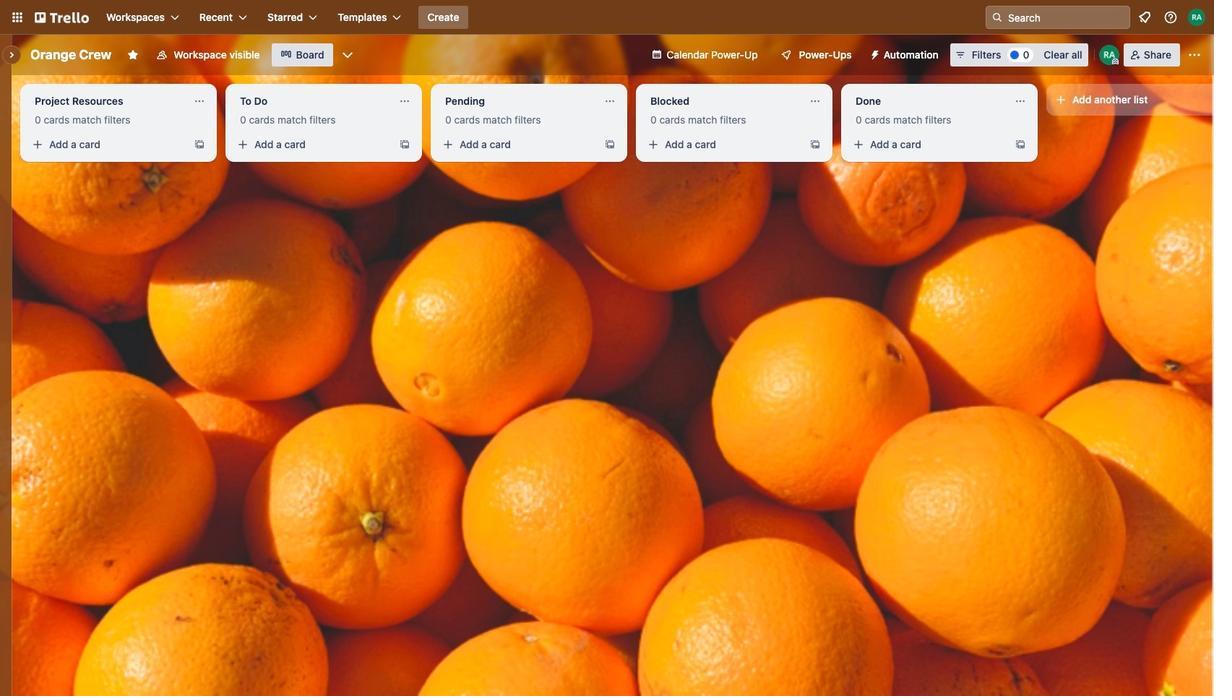 Task type: describe. For each thing, give the bounding box(es) containing it.
ruby anderson (rubyanderson7) image
[[1100, 45, 1120, 65]]

open information menu image
[[1164, 10, 1179, 25]]

2 create from template… image from the left
[[604, 139, 616, 150]]

0 notifications image
[[1137, 9, 1154, 26]]

star or unstar board image
[[127, 49, 139, 61]]

search image
[[992, 12, 1004, 23]]

show menu image
[[1188, 48, 1202, 62]]

Board name text field
[[23, 43, 119, 67]]

customize views image
[[340, 48, 355, 62]]



Task type: vqa. For each thing, say whether or not it's contained in the screenshot.
Power-Ups button
no



Task type: locate. For each thing, give the bounding box(es) containing it.
create from template… image
[[399, 139, 411, 150]]

this member is an admin of this board. image
[[1113, 59, 1119, 65]]

primary element
[[0, 0, 1215, 35]]

1 create from template… image from the left
[[194, 139, 205, 150]]

sm image
[[864, 43, 884, 64]]

None text field
[[26, 90, 188, 113], [437, 90, 599, 113], [26, 90, 188, 113], [437, 90, 599, 113]]

4 create from template… image from the left
[[1015, 139, 1027, 150]]

create from template… image
[[194, 139, 205, 150], [604, 139, 616, 150], [810, 139, 821, 150], [1015, 139, 1027, 150]]

None text field
[[231, 90, 393, 113], [642, 90, 804, 113], [847, 90, 1009, 113], [231, 90, 393, 113], [642, 90, 804, 113], [847, 90, 1009, 113]]

Search field
[[1004, 7, 1130, 27]]

back to home image
[[35, 6, 89, 29]]

ruby anderson (rubyanderson7) image
[[1189, 9, 1206, 26]]

3 create from template… image from the left
[[810, 139, 821, 150]]



